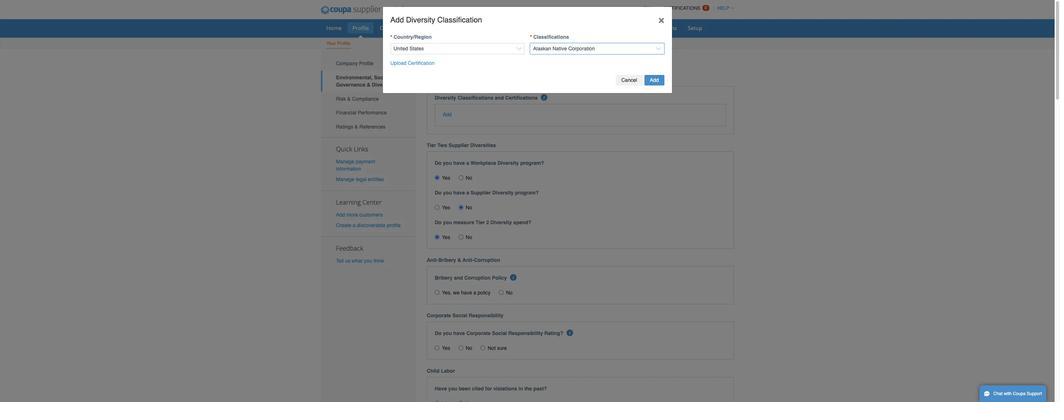 Task type: describe. For each thing, give the bounding box(es) containing it.
4 yes from the top
[[442, 345, 450, 351]]

* classifications
[[530, 34, 569, 40]]

1 vertical spatial and
[[454, 275, 463, 281]]

create a discoverable profile
[[336, 223, 401, 228]]

add diversity classification
[[390, 15, 482, 24]]

add more customers link
[[336, 212, 383, 218]]

you for have you been cited for violations in the past?
[[448, 386, 457, 392]]

× button
[[651, 7, 672, 32]]

setup link
[[683, 22, 707, 33]]

1 horizontal spatial environmental,
[[427, 57, 494, 68]]

manage payment information
[[336, 159, 375, 172]]

* for * country/region
[[390, 34, 392, 40]]

compliance
[[352, 96, 379, 102]]

ratings & references
[[336, 124, 385, 130]]

orders
[[380, 24, 397, 32]]

country/region
[[394, 34, 432, 40]]

environmental, social, governance & diversity link
[[321, 71, 416, 92]]

setup
[[688, 24, 702, 32]]

do you measure tier 2 diversity spend?
[[435, 220, 531, 225]]

the
[[524, 386, 532, 392]]

tier two supplier diversities
[[427, 142, 496, 148]]

risk
[[336, 96, 346, 102]]

manage for manage legal entities
[[336, 176, 354, 182]]

a for yes, we have a policy
[[473, 290, 476, 296]]

×
[[658, 14, 664, 25]]

additional information image for diversity classifications and certifications
[[541, 94, 548, 101]]

tell us what you think button
[[336, 257, 384, 265]]

profile link
[[348, 22, 374, 33]]

with
[[1004, 391, 1012, 396]]

been
[[459, 386, 471, 392]]

have you been cited for violations in the past?
[[435, 386, 547, 392]]

0 horizontal spatial supplier
[[449, 142, 469, 148]]

your profile link
[[326, 39, 351, 49]]

financial performance
[[336, 110, 387, 116]]

chat with coupa support
[[994, 391, 1042, 396]]

profile
[[387, 223, 401, 228]]

add up "create"
[[336, 212, 345, 218]]

upload
[[390, 60, 406, 66]]

create
[[336, 223, 351, 228]]

chat
[[994, 391, 1003, 396]]

0 vertical spatial corruption
[[474, 257, 500, 263]]

we
[[453, 290, 460, 296]]

feedback
[[336, 244, 363, 253]]

have for social
[[453, 331, 465, 336]]

more
[[346, 212, 358, 218]]

entities
[[368, 176, 384, 182]]

performance
[[358, 110, 387, 116]]

not sure
[[488, 345, 507, 351]]

additional information image for do you have corporate social responsibility rating?
[[567, 330, 573, 336]]

yes for do you have a supplier diversity program?
[[442, 205, 450, 211]]

add-ons
[[656, 24, 677, 32]]

sure
[[497, 345, 507, 351]]

financial
[[336, 110, 356, 116]]

0 vertical spatial and
[[495, 95, 504, 101]]

for
[[485, 386, 492, 392]]

do for do you measure tier 2 diversity spend?
[[435, 220, 442, 225]]

upload certification button
[[390, 59, 435, 66]]

what
[[352, 258, 363, 264]]

financial performance link
[[321, 106, 416, 120]]

classifications for diversity
[[458, 95, 493, 101]]

governance inside environmental, social, governance & diversity
[[336, 82, 365, 88]]

1 vertical spatial supplier
[[471, 190, 491, 196]]

yes for do you have a workplace diversity program?
[[442, 175, 450, 181]]

center
[[362, 198, 382, 206]]

profile for your profile
[[337, 41, 350, 46]]

discoverable
[[357, 223, 385, 228]]

manage payment information link
[[336, 159, 375, 172]]

labor
[[441, 368, 455, 374]]

us
[[345, 258, 350, 264]]

orders link
[[375, 22, 402, 33]]

tell
[[336, 258, 344, 264]]

not
[[488, 345, 496, 351]]

payment
[[356, 159, 375, 164]]

upload certification
[[390, 60, 435, 66]]

add-ons link
[[651, 22, 682, 33]]

add right cancel
[[650, 77, 659, 83]]

company profile link
[[321, 57, 416, 71]]

manage for manage payment information
[[336, 159, 354, 164]]

manage legal entities link
[[336, 176, 384, 182]]

a right "create"
[[353, 223, 356, 228]]

links
[[354, 144, 368, 153]]

do for do you have corporate social responsibility rating?
[[435, 331, 442, 336]]

company
[[336, 61, 358, 66]]

learning
[[336, 198, 361, 206]]

certification
[[408, 60, 435, 66]]

* country/region
[[390, 34, 432, 40]]

classifications for *
[[533, 34, 569, 40]]

yes,
[[442, 290, 452, 296]]

no left the not
[[466, 345, 472, 351]]

quick links
[[336, 144, 368, 153]]

0 vertical spatial bribery
[[438, 257, 456, 263]]

rating?
[[544, 331, 563, 336]]

think
[[374, 258, 384, 264]]

service/time sheets link
[[404, 22, 464, 33]]

additional information image
[[510, 274, 517, 281]]

home link
[[322, 22, 346, 33]]

coupa
[[1013, 391, 1026, 396]]

ratings
[[336, 124, 353, 130]]

information
[[336, 166, 361, 172]]

certifications
[[505, 95, 538, 101]]

0 vertical spatial social,
[[497, 57, 528, 68]]

measure
[[453, 220, 474, 225]]

& inside environmental, social, governance & diversity
[[367, 82, 370, 88]]

program? for do you have a supplier diversity program?
[[515, 190, 539, 196]]

no down additional information icon
[[506, 290, 513, 296]]

2
[[486, 220, 489, 225]]

your profile
[[326, 41, 350, 46]]

you for do you have corporate social responsibility rating?
[[443, 331, 452, 336]]

a for do you have a supplier diversity program?
[[466, 190, 469, 196]]

0 vertical spatial profile
[[353, 24, 369, 32]]



Task type: locate. For each thing, give the bounding box(es) containing it.
service/time
[[408, 24, 441, 32]]

environmental, social, governance & diversity down the * classifications
[[427, 57, 637, 68]]

additional information image right certifications
[[541, 94, 548, 101]]

1 manage from the top
[[336, 159, 354, 164]]

None radio
[[459, 175, 463, 180], [435, 235, 439, 240], [459, 235, 463, 240], [435, 346, 439, 350], [481, 346, 485, 350], [435, 401, 439, 402], [459, 401, 463, 402], [459, 175, 463, 180], [435, 235, 439, 240], [459, 235, 463, 240], [435, 346, 439, 350], [481, 346, 485, 350], [435, 401, 439, 402], [459, 401, 463, 402]]

cited
[[472, 386, 484, 392]]

1 vertical spatial social,
[[374, 75, 390, 80]]

and up we
[[454, 275, 463, 281]]

have down tier two supplier diversities
[[453, 160, 465, 166]]

social, inside environmental, social, governance & diversity
[[374, 75, 390, 80]]

2 anti- from the left
[[463, 257, 474, 263]]

no down measure at the bottom of the page
[[466, 235, 472, 240]]

create a discoverable profile link
[[336, 223, 401, 228]]

1 vertical spatial social
[[492, 331, 507, 336]]

no for supplier
[[466, 205, 472, 211]]

1 vertical spatial add button
[[443, 111, 452, 118]]

classifications inside × dialog
[[533, 34, 569, 40]]

supplier right two
[[449, 142, 469, 148]]

past?
[[533, 386, 547, 392]]

bribery
[[438, 257, 456, 263], [435, 275, 453, 281]]

2 do from the top
[[435, 190, 442, 196]]

corporate social responsibility
[[427, 313, 503, 319]]

1 horizontal spatial corporate
[[466, 331, 491, 336]]

no
[[466, 175, 472, 181], [466, 205, 472, 211], [466, 235, 472, 240], [506, 290, 513, 296], [466, 345, 472, 351]]

0 horizontal spatial environmental, social, governance & diversity
[[336, 75, 393, 88]]

quick
[[336, 144, 352, 153]]

1 horizontal spatial tier
[[476, 220, 485, 225]]

1 vertical spatial tier
[[476, 220, 485, 225]]

profile down coupa supplier portal image
[[353, 24, 369, 32]]

0 vertical spatial tier
[[427, 142, 436, 148]]

0 vertical spatial environmental, social, governance & diversity
[[427, 57, 637, 68]]

1 vertical spatial classifications
[[458, 95, 493, 101]]

supplier up do you measure tier 2 diversity spend?
[[471, 190, 491, 196]]

cancel button
[[616, 75, 643, 85]]

have right we
[[461, 290, 472, 296]]

1 horizontal spatial classifications
[[533, 34, 569, 40]]

cancel
[[621, 77, 637, 83]]

have up measure at the bottom of the page
[[453, 190, 465, 196]]

0 horizontal spatial *
[[390, 34, 392, 40]]

program? for do you have a workplace diversity program?
[[520, 160, 544, 166]]

social down we
[[452, 313, 467, 319]]

add button
[[644, 75, 664, 85], [443, 111, 452, 118]]

1 vertical spatial bribery
[[435, 275, 453, 281]]

1 horizontal spatial and
[[495, 95, 504, 101]]

diversity inside × dialog
[[406, 15, 435, 24]]

references
[[359, 124, 385, 130]]

0 horizontal spatial governance
[[336, 82, 365, 88]]

legal
[[356, 176, 367, 182]]

0 vertical spatial classifications
[[533, 34, 569, 40]]

environmental, social, governance & diversity up compliance
[[336, 75, 393, 88]]

policy
[[492, 275, 507, 281]]

2 manage from the top
[[336, 176, 354, 182]]

1 horizontal spatial governance
[[531, 57, 586, 68]]

social
[[452, 313, 467, 319], [492, 331, 507, 336]]

add up two
[[443, 112, 452, 117]]

add button right cancel "button" at right top
[[644, 75, 664, 85]]

support
[[1027, 391, 1042, 396]]

risk & compliance link
[[321, 92, 416, 106]]

environmental,
[[427, 57, 494, 68], [336, 75, 373, 80]]

*
[[390, 34, 392, 40], [530, 34, 532, 40]]

1 horizontal spatial *
[[530, 34, 532, 40]]

governance up risk & compliance
[[336, 82, 365, 88]]

0 horizontal spatial social,
[[374, 75, 390, 80]]

classifications
[[533, 34, 569, 40], [458, 95, 493, 101]]

1 yes from the top
[[442, 175, 450, 181]]

0 horizontal spatial additional information image
[[541, 94, 548, 101]]

have
[[435, 386, 447, 392]]

you for do you have a workplace diversity program?
[[443, 160, 452, 166]]

1 vertical spatial additional information image
[[567, 330, 573, 336]]

4 do from the top
[[435, 331, 442, 336]]

responsibility up do you have corporate social responsibility rating?
[[469, 313, 503, 319]]

governance down the * classifications
[[531, 57, 586, 68]]

profile up environmental, social, governance & diversity link
[[359, 61, 374, 66]]

have down the corporate social responsibility at the bottom left
[[453, 331, 465, 336]]

additional information image right rating?
[[567, 330, 573, 336]]

chat with coupa support button
[[980, 386, 1046, 402]]

2 vertical spatial profile
[[359, 61, 374, 66]]

coupa supplier portal image
[[315, 1, 409, 19]]

classification
[[437, 15, 482, 24]]

1 horizontal spatial social
[[492, 331, 507, 336]]

a
[[466, 160, 469, 166], [466, 190, 469, 196], [353, 223, 356, 228], [473, 290, 476, 296]]

0 horizontal spatial responsibility
[[469, 313, 503, 319]]

0 horizontal spatial classifications
[[458, 95, 493, 101]]

add more customers
[[336, 212, 383, 218]]

1 horizontal spatial environmental, social, governance & diversity
[[427, 57, 637, 68]]

your
[[326, 41, 336, 46]]

ratings & references link
[[321, 120, 416, 134]]

1 horizontal spatial additional information image
[[567, 330, 573, 336]]

0 horizontal spatial tier
[[427, 142, 436, 148]]

do for do you have a workplace diversity program?
[[435, 160, 442, 166]]

manage inside manage payment information
[[336, 159, 354, 164]]

do for do you have a supplier diversity program?
[[435, 190, 442, 196]]

0 vertical spatial supplier
[[449, 142, 469, 148]]

bribery up bribery and corruption policy
[[438, 257, 456, 263]]

have for policy
[[461, 290, 472, 296]]

a left workplace
[[466, 160, 469, 166]]

1 do from the top
[[435, 160, 442, 166]]

violations
[[493, 386, 517, 392]]

manage
[[336, 159, 354, 164], [336, 176, 354, 182]]

program?
[[520, 160, 544, 166], [515, 190, 539, 196]]

corporate
[[427, 313, 451, 319], [466, 331, 491, 336]]

1 vertical spatial program?
[[515, 190, 539, 196]]

0 horizontal spatial social
[[452, 313, 467, 319]]

1 vertical spatial environmental, social, governance & diversity
[[336, 75, 393, 88]]

profile right your
[[337, 41, 350, 46]]

tier left two
[[427, 142, 436, 148]]

0 horizontal spatial add button
[[443, 111, 452, 118]]

add
[[390, 15, 404, 24], [650, 77, 659, 83], [443, 112, 452, 117], [336, 212, 345, 218]]

0 vertical spatial corporate
[[427, 313, 451, 319]]

environmental, down sheets
[[427, 57, 494, 68]]

diversities
[[470, 142, 496, 148]]

1 vertical spatial profile
[[337, 41, 350, 46]]

environmental, inside environmental, social, governance & diversity
[[336, 75, 373, 80]]

sheets
[[442, 24, 459, 32]]

add up orders
[[390, 15, 404, 24]]

responsibility
[[469, 313, 503, 319], [508, 331, 543, 336]]

no for 2
[[466, 235, 472, 240]]

supplier
[[449, 142, 469, 148], [471, 190, 491, 196]]

add button up two
[[443, 111, 452, 118]]

0 vertical spatial manage
[[336, 159, 354, 164]]

1 vertical spatial manage
[[336, 176, 354, 182]]

manage down "information"
[[336, 176, 354, 182]]

* for * classifications
[[530, 34, 532, 40]]

environmental, down company profile
[[336, 75, 373, 80]]

0 vertical spatial responsibility
[[469, 313, 503, 319]]

0 horizontal spatial and
[[454, 275, 463, 281]]

1 vertical spatial environmental,
[[336, 75, 373, 80]]

corruption up 'policy'
[[464, 275, 491, 281]]

in
[[518, 386, 523, 392]]

a left 'policy'
[[473, 290, 476, 296]]

two
[[437, 142, 447, 148]]

manage up "information"
[[336, 159, 354, 164]]

no for workplace
[[466, 175, 472, 181]]

responsibility left rating?
[[508, 331, 543, 336]]

0 horizontal spatial environmental,
[[336, 75, 373, 80]]

ons
[[668, 24, 677, 32]]

child labor
[[427, 368, 455, 374]]

None radio
[[435, 175, 439, 180], [435, 205, 439, 210], [459, 205, 463, 210], [435, 290, 439, 295], [499, 290, 504, 295], [459, 346, 463, 350], [435, 175, 439, 180], [435, 205, 439, 210], [459, 205, 463, 210], [435, 290, 439, 295], [499, 290, 504, 295], [459, 346, 463, 350]]

0 vertical spatial governance
[[531, 57, 586, 68]]

1 vertical spatial responsibility
[[508, 331, 543, 336]]

0 vertical spatial social
[[452, 313, 467, 319]]

a up measure at the bottom of the page
[[466, 190, 469, 196]]

bribery up yes, on the bottom of the page
[[435, 275, 453, 281]]

1 vertical spatial corruption
[[464, 275, 491, 281]]

tier left the 2
[[476, 220, 485, 225]]

additional information image
[[541, 94, 548, 101], [567, 330, 573, 336]]

yes for do you measure tier 2 diversity spend?
[[442, 235, 450, 240]]

risk & compliance
[[336, 96, 379, 102]]

1 horizontal spatial responsibility
[[508, 331, 543, 336]]

corruption up policy at the bottom left of page
[[474, 257, 500, 263]]

profile for company profile
[[359, 61, 374, 66]]

yes
[[442, 175, 450, 181], [442, 205, 450, 211], [442, 235, 450, 240], [442, 345, 450, 351]]

social,
[[497, 57, 528, 68], [374, 75, 390, 80]]

1 horizontal spatial supplier
[[471, 190, 491, 196]]

workplace
[[471, 160, 496, 166]]

× dialog
[[382, 6, 672, 93]]

3 yes from the top
[[442, 235, 450, 240]]

do you have corporate social responsibility rating?
[[435, 331, 563, 336]]

3 do from the top
[[435, 220, 442, 225]]

home
[[326, 24, 342, 32]]

have for supplier
[[453, 190, 465, 196]]

1 * from the left
[[390, 34, 392, 40]]

social up not sure
[[492, 331, 507, 336]]

tell us what you think
[[336, 258, 384, 264]]

spend?
[[513, 220, 531, 225]]

customers
[[359, 212, 383, 218]]

1 horizontal spatial add button
[[644, 75, 664, 85]]

diversity classifications and certifications
[[435, 95, 538, 101]]

manage legal entities
[[336, 176, 384, 182]]

you inside button
[[364, 258, 372, 264]]

0 vertical spatial program?
[[520, 160, 544, 166]]

governance
[[531, 57, 586, 68], [336, 82, 365, 88]]

a for do you have a workplace diversity program?
[[466, 160, 469, 166]]

no down workplace
[[466, 175, 472, 181]]

do you have a supplier diversity program?
[[435, 190, 539, 196]]

1 horizontal spatial anti-
[[463, 257, 474, 263]]

do you have a workplace diversity program?
[[435, 160, 544, 166]]

0 horizontal spatial corporate
[[427, 313, 451, 319]]

0 vertical spatial add button
[[644, 75, 664, 85]]

0 horizontal spatial anti-
[[427, 257, 438, 263]]

you for do you have a supplier diversity program?
[[443, 190, 452, 196]]

corruption
[[474, 257, 500, 263], [464, 275, 491, 281]]

no up measure at the bottom of the page
[[466, 205, 472, 211]]

yes, we have a policy
[[442, 290, 491, 296]]

anti-bribery & anti-corruption
[[427, 257, 500, 263]]

you for do you measure tier 2 diversity spend?
[[443, 220, 452, 225]]

policy
[[478, 290, 491, 296]]

2 * from the left
[[530, 34, 532, 40]]

corporate up the not
[[466, 331, 491, 336]]

2 yes from the top
[[442, 205, 450, 211]]

1 horizontal spatial social,
[[497, 57, 528, 68]]

1 anti- from the left
[[427, 257, 438, 263]]

and left certifications
[[495, 95, 504, 101]]

corporate down yes, on the bottom of the page
[[427, 313, 451, 319]]

bribery and corruption policy
[[435, 275, 507, 281]]

1 vertical spatial corporate
[[466, 331, 491, 336]]

0 vertical spatial additional information image
[[541, 94, 548, 101]]

1 vertical spatial governance
[[336, 82, 365, 88]]

0 vertical spatial environmental,
[[427, 57, 494, 68]]

learning center
[[336, 198, 382, 206]]

have for workplace
[[453, 160, 465, 166]]



Task type: vqa. For each thing, say whether or not it's contained in the screenshot.
4th Do from the bottom of the page
yes



